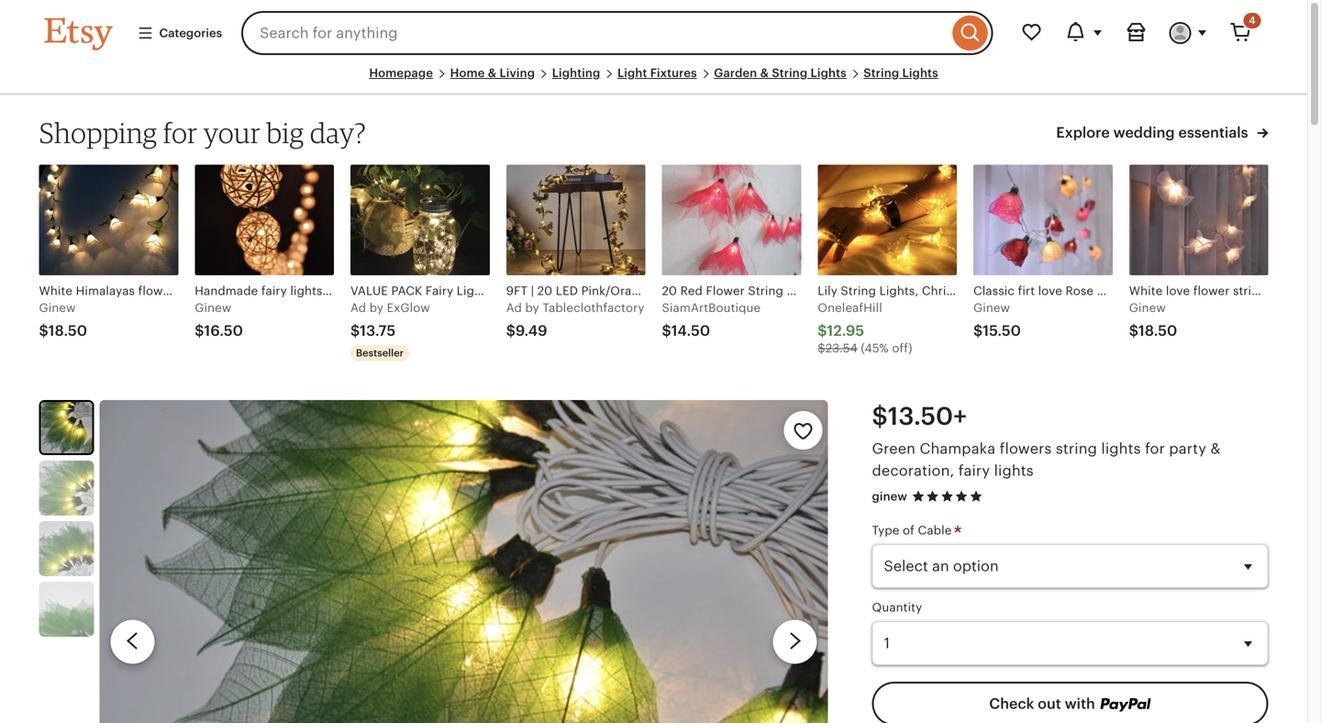 Task type: locate. For each thing, give the bounding box(es) containing it.
1 horizontal spatial for
[[1146, 441, 1166, 457]]

green champaka flowers string lights for party & decoration image 1 image
[[100, 400, 828, 723], [41, 402, 92, 453]]

a inside a d b y tableclothfactory $ 9.49
[[506, 301, 515, 315]]

bestseller
[[356, 347, 404, 359]]

0 horizontal spatial lights
[[995, 463, 1034, 479]]

$13.50+
[[872, 402, 967, 430]]

white himalayas flower with leaf string lights for patio,wedding,party and decoration, fairy lights image
[[39, 165, 178, 276]]

ginew for the classic firt love rose string lights for patio,wedding,party and decoration, fairy lights image
[[974, 301, 1011, 315]]

2 ginew $ 18.50 from the left
[[1130, 301, 1178, 339]]

string
[[772, 66, 808, 80], [864, 66, 900, 80]]

1 horizontal spatial 18.50
[[1139, 323, 1178, 339]]

green champaka flowers string lights for party & decoration image 4 image
[[39, 582, 94, 637]]

2 a from the left
[[506, 301, 515, 315]]

0 horizontal spatial y
[[377, 301, 384, 315]]

b inside a d b y tableclothfactory $ 9.49
[[525, 301, 533, 315]]

2 lights from the left
[[903, 66, 939, 80]]

y
[[377, 301, 384, 315], [533, 301, 539, 315]]

$ for the classic firt love rose string lights for patio,wedding,party and decoration, fairy lights image
[[974, 323, 983, 339]]

0 horizontal spatial 18.50
[[48, 323, 87, 339]]

y inside a d b y exglow $ 13.75 bestseller
[[377, 301, 384, 315]]

1 horizontal spatial lights
[[1102, 441, 1141, 457]]

menu bar
[[45, 66, 1263, 95]]

1 vertical spatial for
[[1146, 441, 1166, 457]]

lighting link
[[552, 66, 601, 80]]

0 horizontal spatial &
[[488, 66, 497, 80]]

& right party
[[1211, 441, 1221, 457]]

green  champaka flowers string lights for party & decoration, fairy lights
[[872, 441, 1221, 479]]

menu bar containing homepage
[[45, 66, 1263, 95]]

2 d from the left
[[514, 301, 522, 315]]

d inside a d b y tableclothfactory $ 9.49
[[514, 301, 522, 315]]

check out with button
[[872, 682, 1269, 723]]

$ inside siamartboutique $ 14.50
[[662, 323, 672, 339]]

oneleafhill $ 12.95 $ 23.54 (45% off)
[[818, 301, 913, 355]]

0 horizontal spatial green champaka flowers string lights for party & decoration image 1 image
[[41, 402, 92, 453]]

0 horizontal spatial a
[[351, 301, 359, 315]]

lights down flowers
[[995, 463, 1034, 479]]

living
[[500, 66, 535, 80]]

2 18.50 from the left
[[1139, 323, 1178, 339]]

&
[[488, 66, 497, 80], [761, 66, 769, 80], [1211, 441, 1221, 457]]

1 horizontal spatial d
[[514, 301, 522, 315]]

1 horizontal spatial y
[[533, 301, 539, 315]]

0 horizontal spatial lights
[[811, 66, 847, 80]]

& for garden
[[761, 66, 769, 80]]

with
[[1065, 696, 1096, 712]]

d up 9.49
[[514, 301, 522, 315]]

0 vertical spatial for
[[163, 116, 198, 150]]

Search for anything text field
[[241, 11, 949, 55]]

ginew for white himalayas flower with leaf string lights for patio,wedding,party and decoration, fairy lights image
[[39, 301, 76, 315]]

1 horizontal spatial a
[[506, 301, 515, 315]]

& right garden
[[761, 66, 769, 80]]

light
[[618, 66, 648, 80]]

1 horizontal spatial &
[[761, 66, 769, 80]]

1 a from the left
[[351, 301, 359, 315]]

wedding
[[1114, 124, 1175, 141]]

a for 13.75
[[351, 301, 359, 315]]

4 link
[[1219, 11, 1263, 55]]

9.49
[[516, 323, 548, 339]]

homepage link
[[369, 66, 433, 80]]

light fixtures link
[[618, 66, 697, 80]]

fairy
[[959, 463, 991, 479]]

0 horizontal spatial b
[[370, 301, 377, 315]]

y for 13.75
[[377, 301, 384, 315]]

for inside green  champaka flowers string lights for party & decoration, fairy lights
[[1146, 441, 1166, 457]]

ginew
[[39, 301, 76, 315], [195, 301, 232, 315], [974, 301, 1011, 315], [1130, 301, 1166, 315], [872, 490, 908, 503]]

$ inside a d b y tableclothfactory $ 9.49
[[506, 323, 516, 339]]

& for home
[[488, 66, 497, 80]]

16.50
[[204, 323, 243, 339]]

a up bestseller
[[351, 301, 359, 315]]

out
[[1038, 696, 1062, 712]]

d inside a d b y exglow $ 13.75 bestseller
[[359, 301, 366, 315]]

garden & string lights link
[[714, 66, 847, 80]]

check
[[990, 696, 1035, 712]]

4
[[1250, 15, 1256, 26]]

9ft | 20 led pink/orange artificial rose flower garland vines, battery operated warm white fairy string lights image
[[506, 165, 646, 276]]

y inside a d b y tableclothfactory $ 9.49
[[533, 301, 539, 315]]

for left your
[[163, 116, 198, 150]]

string lights
[[864, 66, 939, 80]]

2 horizontal spatial &
[[1211, 441, 1221, 457]]

y up 9.49
[[533, 301, 539, 315]]

1 b from the left
[[370, 301, 377, 315]]

y for 9.49
[[533, 301, 539, 315]]

classic firt love rose string lights for patio,wedding,party and decoration, fairy lights image
[[974, 165, 1113, 276]]

1 horizontal spatial lights
[[903, 66, 939, 80]]

lights right string
[[1102, 441, 1141, 457]]

lights
[[811, 66, 847, 80], [903, 66, 939, 80]]

18.50
[[48, 323, 87, 339], [1139, 323, 1178, 339]]

for left party
[[1146, 441, 1166, 457]]

& right home
[[488, 66, 497, 80]]

1 string from the left
[[772, 66, 808, 80]]

b for 13.75
[[370, 301, 377, 315]]

a left tableclothfactory
[[506, 301, 515, 315]]

d up 13.75
[[359, 301, 366, 315]]

for
[[163, 116, 198, 150], [1146, 441, 1166, 457]]

$ for lily string lights, christmas lights, home garden decorative lights, fairy lights for party, christmas, halloween, battery/usb/solar powered image
[[818, 323, 827, 339]]

None search field
[[241, 11, 994, 55]]

1 horizontal spatial b
[[525, 301, 533, 315]]

d
[[359, 301, 366, 315], [514, 301, 522, 315]]

categories
[[159, 26, 222, 40]]

tableclothfactory
[[543, 301, 645, 315]]

day?
[[310, 116, 366, 150]]

garden
[[714, 66, 758, 80]]

ginew $ 16.50
[[195, 301, 243, 339]]

0 vertical spatial lights
[[1102, 441, 1141, 457]]

ginew inside ginew $ 16.50
[[195, 301, 232, 315]]

green champaka flowers string lights for party & decoration image 3 image
[[39, 521, 94, 576]]

1 horizontal spatial string
[[864, 66, 900, 80]]

2 string from the left
[[864, 66, 900, 80]]

$ for white himalayas flower with leaf string lights for patio,wedding,party and decoration, fairy lights image
[[39, 323, 48, 339]]

1 ginew $ 18.50 from the left
[[39, 301, 87, 339]]

ginew $ 18.50
[[39, 301, 87, 339], [1130, 301, 1178, 339]]

b inside a d b y exglow $ 13.75 bestseller
[[370, 301, 377, 315]]

$ for white love flower string lights for patio,wedding,party and decoration, flower lights, fairy lights image
[[1130, 323, 1139, 339]]

1 horizontal spatial ginew $ 18.50
[[1130, 301, 1178, 339]]

$ inside ginew $ 16.50
[[195, 323, 204, 339]]

ginew for white love flower string lights for patio,wedding,party and decoration, flower lights, fairy lights image
[[1130, 301, 1166, 315]]

0 horizontal spatial string
[[772, 66, 808, 80]]

$ inside ginew $ 15.50
[[974, 323, 983, 339]]

1 y from the left
[[377, 301, 384, 315]]

lights
[[1102, 441, 1141, 457], [995, 463, 1034, 479]]

off)
[[892, 341, 913, 355]]

string lights link
[[864, 66, 939, 80]]

see more listings like this element
[[1057, 124, 1252, 141]]

siamartboutique $ 14.50
[[662, 301, 761, 339]]

0 horizontal spatial d
[[359, 301, 366, 315]]

1 18.50 from the left
[[48, 323, 87, 339]]

shopping for your big day?
[[39, 116, 366, 150]]

2 y from the left
[[533, 301, 539, 315]]

y up 13.75
[[377, 301, 384, 315]]

1 d from the left
[[359, 301, 366, 315]]

2 b from the left
[[525, 301, 533, 315]]

home & living
[[450, 66, 535, 80]]

garden & string lights
[[714, 66, 847, 80]]

b up 9.49
[[525, 301, 533, 315]]

0 horizontal spatial ginew $ 18.50
[[39, 301, 87, 339]]

a inside a d b y exglow $ 13.75 bestseller
[[351, 301, 359, 315]]

b up 13.75
[[370, 301, 377, 315]]

explore
[[1057, 124, 1110, 141]]

essentials
[[1179, 124, 1249, 141]]

siamartboutique
[[662, 301, 761, 315]]

type
[[872, 523, 900, 537]]

categories banner
[[11, 0, 1296, 66]]

20 red flower string lights for christmas lights decor/ fairy string lights for bedroom/ wall hanging lights/ wedding valentines decor image
[[662, 165, 801, 276]]

a
[[351, 301, 359, 315], [506, 301, 515, 315]]

ginew inside ginew $ 15.50
[[974, 301, 1011, 315]]

$
[[39, 323, 48, 339], [195, 323, 204, 339], [351, 323, 360, 339], [506, 323, 516, 339], [662, 323, 672, 339], [818, 323, 827, 339], [974, 323, 983, 339], [1130, 323, 1139, 339], [818, 341, 826, 355]]

b
[[370, 301, 377, 315], [525, 301, 533, 315]]



Task type: vqa. For each thing, say whether or not it's contained in the screenshot.
for to the top
yes



Task type: describe. For each thing, give the bounding box(es) containing it.
a d b y exglow $ 13.75 bestseller
[[351, 301, 430, 359]]

15.50
[[983, 323, 1022, 339]]

your
[[204, 116, 261, 150]]

1 horizontal spatial green champaka flowers string lights for party & decoration image 1 image
[[100, 400, 828, 723]]

a d b y tableclothfactory $ 9.49
[[506, 301, 645, 339]]

none search field inside categories banner
[[241, 11, 994, 55]]

explore wedding essentials
[[1057, 124, 1252, 141]]

of
[[903, 523, 915, 537]]

(45%
[[861, 341, 889, 355]]

home & living link
[[450, 66, 535, 80]]

light fixtures
[[618, 66, 697, 80]]

14.50
[[672, 323, 711, 339]]

explore wedding essentials link
[[1057, 122, 1269, 143]]

12.95
[[827, 323, 865, 339]]

$ for handmade fairy lights classic white rattan ball string lights for patio,wedding,party, christmas light, party lights and decoration image
[[195, 323, 204, 339]]

13.75
[[360, 323, 396, 339]]

fixtures
[[650, 66, 697, 80]]

white love flower string lights for patio,wedding,party and decoration, flower lights, fairy lights image
[[1130, 165, 1269, 276]]

d for 13.75
[[359, 301, 366, 315]]

champaka
[[920, 441, 996, 457]]

0 horizontal spatial for
[[163, 116, 198, 150]]

18.50 for white love flower string lights for patio,wedding,party and decoration, flower lights, fairy lights image
[[1139, 323, 1178, 339]]

ginew $ 18.50 for white love flower string lights for patio,wedding,party and decoration, flower lights, fairy lights image
[[1130, 301, 1178, 339]]

big
[[267, 116, 304, 150]]

lighting
[[552, 66, 601, 80]]

string
[[1056, 441, 1098, 457]]

check out with
[[990, 696, 1099, 712]]

green champaka flowers string lights for party & decoration image 2 image
[[39, 461, 94, 516]]

home
[[450, 66, 485, 80]]

1 vertical spatial lights
[[995, 463, 1034, 479]]

decoration,
[[872, 463, 955, 479]]

23.54
[[826, 341, 858, 355]]

party
[[1170, 441, 1207, 457]]

ginew link
[[872, 490, 908, 503]]

shopping
[[39, 116, 157, 150]]

flowers
[[1000, 441, 1052, 457]]

green
[[872, 441, 916, 457]]

$ inside a d b y exglow $ 13.75 bestseller
[[351, 323, 360, 339]]

quantity
[[872, 601, 923, 615]]

categories button
[[123, 16, 236, 50]]

1 lights from the left
[[811, 66, 847, 80]]

handmade fairy lights classic white rattan ball string lights for patio,wedding,party, christmas light, party lights and decoration image
[[195, 165, 334, 276]]

ginew for handmade fairy lights classic white rattan ball string lights for patio,wedding,party, christmas light, party lights and decoration image
[[195, 301, 232, 315]]

type of cable
[[872, 523, 955, 537]]

$ for '20 red flower string lights for christmas lights decor/ fairy string lights for bedroom/ wall hanging lights/ wedding valentines decor' image
[[662, 323, 672, 339]]

18.50 for white himalayas flower with leaf string lights for patio,wedding,party and decoration, fairy lights image
[[48, 323, 87, 339]]

exglow
[[387, 301, 430, 315]]

homepage
[[369, 66, 433, 80]]

d for 9.49
[[514, 301, 522, 315]]

oneleafhill
[[818, 301, 883, 315]]

cable
[[918, 523, 952, 537]]

lily string lights, christmas lights, home garden decorative lights, fairy lights for party, christmas, halloween, battery/usb/solar powered image
[[818, 165, 957, 276]]

& inside green  champaka flowers string lights for party & decoration, fairy lights
[[1211, 441, 1221, 457]]

b for 9.49
[[525, 301, 533, 315]]

value pack fairy lights for mason jars or crafts with replaceable batteries. you pick quantity. 20 leds / wire, warm white lights. (crfw20) image
[[351, 165, 490, 276]]

ginew $ 18.50 for white himalayas flower with leaf string lights for patio,wedding,party and decoration, fairy lights image
[[39, 301, 87, 339]]

ginew $ 15.50
[[974, 301, 1022, 339]]

a for 9.49
[[506, 301, 515, 315]]



